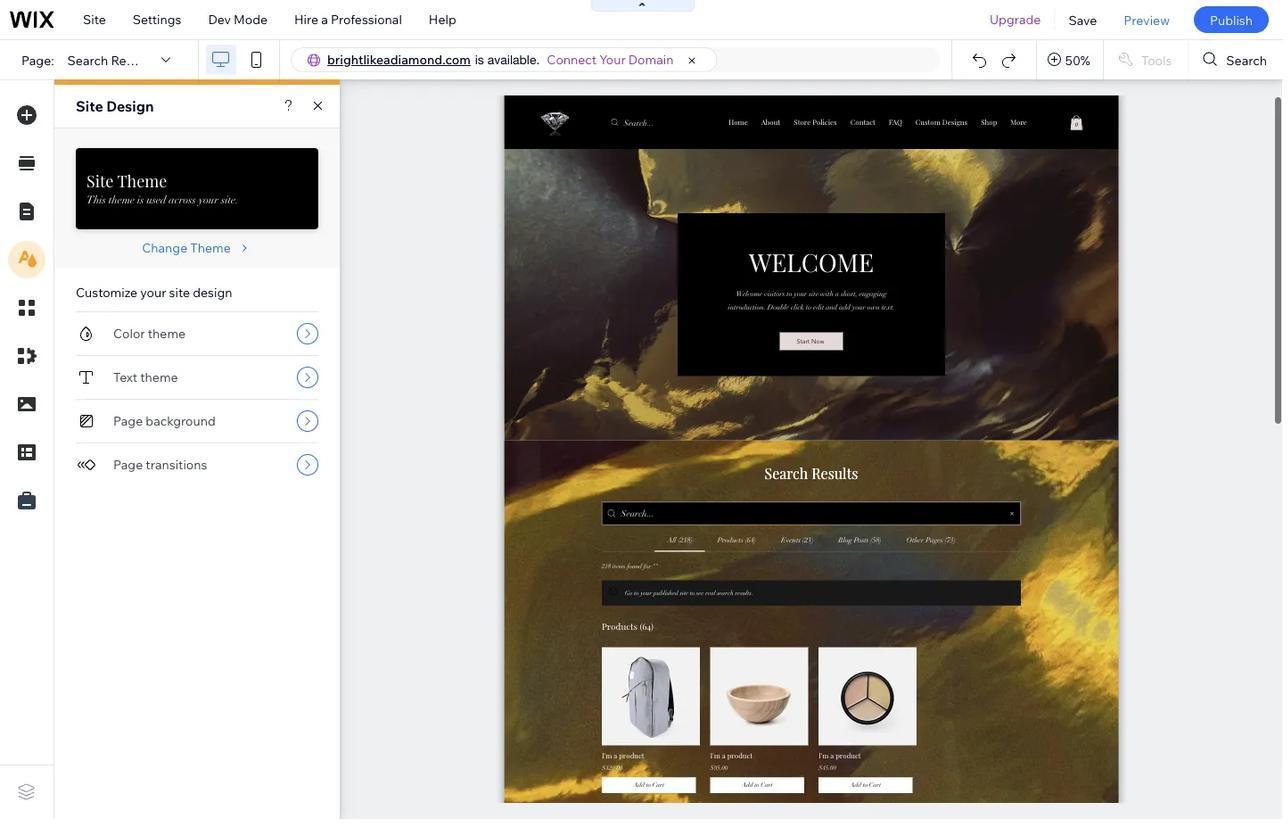 Task type: vqa. For each thing, say whether or not it's contained in the screenshot.
100% button
no



Task type: locate. For each thing, give the bounding box(es) containing it.
0 horizontal spatial search
[[67, 52, 108, 68]]

1 horizontal spatial is
[[475, 52, 484, 67]]

1 horizontal spatial your
[[199, 193, 219, 206]]

site design
[[76, 97, 154, 115]]

1 vertical spatial theme
[[190, 240, 231, 256]]

connect
[[547, 52, 597, 67]]

0 vertical spatial is
[[475, 52, 484, 67]]

theme up used at the top left of the page
[[117, 170, 167, 191]]

upgrade
[[990, 12, 1042, 27]]

results
[[111, 52, 154, 68]]

theme
[[117, 170, 167, 191], [190, 240, 231, 256]]

2 search from the left
[[1227, 52, 1268, 68]]

theme inside site theme this theme is used across your site.
[[109, 193, 135, 206]]

search down the publish button
[[1227, 52, 1268, 68]]

theme inside button
[[190, 240, 231, 256]]

1 vertical spatial site
[[76, 97, 103, 115]]

save button
[[1056, 0, 1111, 39]]

50% button
[[1038, 40, 1104, 79]]

2 page from the top
[[113, 457, 143, 472]]

search left results
[[67, 52, 108, 68]]

transitions
[[146, 457, 207, 472]]

preview button
[[1111, 0, 1184, 39]]

is
[[475, 52, 484, 67], [137, 193, 144, 206]]

design
[[106, 97, 154, 115]]

search
[[67, 52, 108, 68], [1227, 52, 1268, 68]]

change
[[142, 240, 188, 256]]

search results
[[67, 52, 154, 68]]

domain
[[629, 52, 674, 67]]

hire
[[295, 12, 319, 27]]

1 horizontal spatial theme
[[190, 240, 231, 256]]

theme inside site theme this theme is used across your site.
[[117, 170, 167, 191]]

site up search results
[[83, 12, 106, 27]]

page down "text"
[[113, 413, 143, 429]]

0 vertical spatial theme
[[117, 170, 167, 191]]

1 horizontal spatial search
[[1227, 52, 1268, 68]]

is inside is available. connect your domain
[[475, 52, 484, 67]]

site for design
[[76, 97, 103, 115]]

dev mode
[[208, 12, 268, 27]]

2 vertical spatial theme
[[140, 369, 178, 385]]

2 vertical spatial site
[[87, 170, 114, 191]]

0 horizontal spatial theme
[[117, 170, 167, 191]]

0 horizontal spatial your
[[140, 285, 166, 300]]

1 vertical spatial your
[[140, 285, 166, 300]]

change theme
[[142, 240, 231, 256]]

page for page background
[[113, 413, 143, 429]]

theme up design
[[190, 240, 231, 256]]

0 vertical spatial theme
[[109, 193, 135, 206]]

brightlikeadiamond.com
[[327, 52, 471, 67]]

is left used at the top left of the page
[[137, 193, 144, 206]]

customize
[[76, 285, 138, 300]]

text
[[113, 369, 138, 385]]

1 vertical spatial theme
[[148, 326, 186, 341]]

site inside site theme this theme is used across your site.
[[87, 170, 114, 191]]

tools button
[[1105, 40, 1189, 79]]

1 vertical spatial page
[[113, 457, 143, 472]]

your left site
[[140, 285, 166, 300]]

page left 'transitions'
[[113, 457, 143, 472]]

site up this
[[87, 170, 114, 191]]

theme
[[109, 193, 135, 206], [148, 326, 186, 341], [140, 369, 178, 385]]

page
[[113, 413, 143, 429], [113, 457, 143, 472]]

theme right this
[[109, 193, 135, 206]]

your
[[199, 193, 219, 206], [140, 285, 166, 300]]

theme right the color
[[148, 326, 186, 341]]

site theme this theme is used across your site.
[[87, 170, 239, 206]]

is left available.
[[475, 52, 484, 67]]

0 horizontal spatial is
[[137, 193, 144, 206]]

dev
[[208, 12, 231, 27]]

search inside button
[[1227, 52, 1268, 68]]

theme for site
[[117, 170, 167, 191]]

site left design
[[76, 97, 103, 115]]

a
[[321, 12, 328, 27]]

0 vertical spatial page
[[113, 413, 143, 429]]

your left site. at the top of page
[[199, 193, 219, 206]]

page for page transitions
[[113, 457, 143, 472]]

1 vertical spatial is
[[137, 193, 144, 206]]

site
[[83, 12, 106, 27], [76, 97, 103, 115], [87, 170, 114, 191]]

professional
[[331, 12, 402, 27]]

1 search from the left
[[67, 52, 108, 68]]

help
[[429, 12, 457, 27]]

used
[[147, 193, 166, 206]]

theme right "text"
[[140, 369, 178, 385]]

your
[[600, 52, 626, 67]]

0 vertical spatial your
[[199, 193, 219, 206]]

1 page from the top
[[113, 413, 143, 429]]

this
[[87, 193, 106, 206]]



Task type: describe. For each thing, give the bounding box(es) containing it.
text theme
[[113, 369, 178, 385]]

color theme
[[113, 326, 186, 341]]

settings
[[133, 12, 182, 27]]

0 vertical spatial site
[[83, 12, 106, 27]]

theme for change
[[190, 240, 231, 256]]

is inside site theme this theme is used across your site.
[[137, 193, 144, 206]]

design
[[193, 285, 232, 300]]

preview
[[1125, 12, 1171, 27]]

customize your site design
[[76, 285, 232, 300]]

is available. connect your domain
[[475, 52, 674, 67]]

theme for text theme
[[140, 369, 178, 385]]

mode
[[234, 12, 268, 27]]

across
[[169, 193, 196, 206]]

site.
[[221, 193, 239, 206]]

site
[[169, 285, 190, 300]]

hire a professional
[[295, 12, 402, 27]]

color
[[113, 326, 145, 341]]

save
[[1069, 12, 1098, 27]]

page transitions
[[113, 457, 207, 472]]

search for search
[[1227, 52, 1268, 68]]

your inside site theme this theme is used across your site.
[[199, 193, 219, 206]]

50%
[[1066, 52, 1091, 68]]

publish
[[1211, 12, 1254, 27]]

background
[[146, 413, 216, 429]]

search for search results
[[67, 52, 108, 68]]

tools
[[1142, 52, 1173, 68]]

search button
[[1190, 40, 1284, 79]]

theme for color theme
[[148, 326, 186, 341]]

site for theme
[[87, 170, 114, 191]]

page background
[[113, 413, 216, 429]]

change theme button
[[142, 240, 252, 256]]

available.
[[488, 52, 540, 67]]

publish button
[[1195, 6, 1270, 33]]



